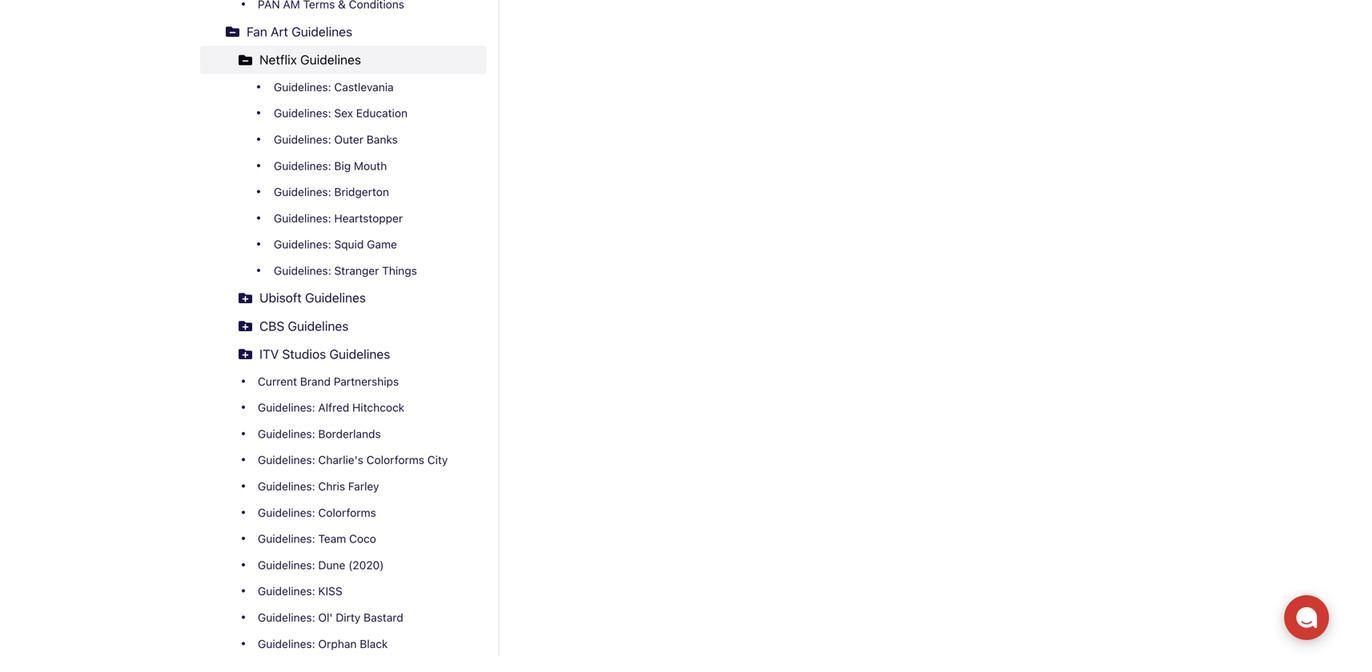 Task type: locate. For each thing, give the bounding box(es) containing it.
current
[[258, 375, 297, 388]]

guidelines: up ubisoft guidelines
[[274, 264, 331, 277]]

guidelines: inside guidelines: alfred hitchcock link
[[258, 401, 315, 414]]

colorforms down 'guidelines: chris farley' link
[[318, 506, 376, 520]]

guidelines: dune (2020) link
[[200, 552, 486, 579]]

guidelines: bridgerton link
[[226, 179, 486, 205]]

guidelines: inside guidelines: charlie's colorforms city link
[[258, 454, 315, 467]]

chris
[[318, 480, 345, 493]]

guidelines: inside guidelines: borderlands link
[[258, 428, 315, 441]]

guidelines for netflix guidelines
[[300, 52, 361, 67]]

guidelines: outer banks
[[274, 133, 398, 146]]

guidelines down ubisoft guidelines
[[288, 319, 349, 334]]

guidelines: for guidelines: dune (2020)
[[258, 559, 315, 572]]

guidelines: colorforms
[[258, 506, 376, 520]]

guidelines: down guidelines: bridgerton
[[274, 212, 331, 225]]

guidelines: inside guidelines: outer banks link
[[274, 133, 331, 146]]

ubisoft guidelines link
[[200, 284, 486, 312]]

guidelines: castlevania link
[[226, 74, 486, 100]]

guidelines: stranger things
[[274, 264, 417, 277]]

bridgerton
[[334, 185, 389, 199]]

netflix
[[259, 52, 297, 67]]

(2020)
[[348, 559, 384, 572]]

guidelines: alfred hitchcock
[[258, 401, 405, 414]]

guidelines: inside guidelines: dune (2020) link
[[258, 559, 315, 572]]

team
[[318, 533, 346, 546]]

guidelines: for guidelines: charlie's colorforms city
[[258, 454, 315, 467]]

guidelines up the "netflix guidelines"
[[292, 24, 352, 39]]

studios
[[282, 347, 326, 362]]

alfred
[[318, 401, 349, 414]]

guidelines: chris farley
[[258, 480, 379, 493]]

guidelines: inside guidelines: castlevania link
[[274, 80, 331, 94]]

guidelines: inside guidelines: team coco link
[[258, 533, 315, 546]]

netflix guidelines
[[259, 52, 361, 67]]

colorforms
[[367, 454, 424, 467], [318, 506, 376, 520]]

castlevania
[[334, 80, 394, 94]]

guidelines: bridgerton
[[274, 185, 389, 199]]

guidelines: inside guidelines: ol' dirty bastard "link"
[[258, 611, 315, 625]]

guidelines: down guidelines: kiss
[[258, 611, 315, 625]]

guidelines: for guidelines: stranger things
[[274, 264, 331, 277]]

guidelines: for guidelines: squid game
[[274, 238, 331, 251]]

guidelines: up guidelines: bridgerton
[[274, 159, 331, 172]]

things
[[382, 264, 417, 277]]

guidelines: dune (2020)
[[258, 559, 384, 572]]

guidelines: down guidelines: castlevania
[[274, 107, 331, 120]]

1 vertical spatial colorforms
[[318, 506, 376, 520]]

guidelines: ol' dirty bastard
[[258, 611, 403, 625]]

itv studios guidelines
[[259, 347, 390, 362]]

guidelines: heartstopper
[[274, 212, 403, 225]]

dirty
[[336, 611, 361, 625]]

sex
[[334, 107, 353, 120]]

guidelines: charlie's colorforms city
[[258, 454, 448, 467]]

guidelines: up the guidelines: chris farley
[[258, 454, 315, 467]]

colorforms inside guidelines: charlie's colorforms city link
[[367, 454, 424, 467]]

guidelines: for guidelines: team coco
[[258, 533, 315, 546]]

guidelines: orphan black link
[[200, 631, 486, 657]]

guidelines: down guidelines: big mouth
[[274, 185, 331, 199]]

dune
[[318, 559, 345, 572]]

guidelines
[[292, 24, 352, 39], [300, 52, 361, 67], [305, 290, 366, 306], [288, 319, 349, 334], [329, 347, 390, 362]]

guidelines: inside guidelines: big mouth link
[[274, 159, 331, 172]]

guidelines: up guidelines: kiss
[[258, 559, 315, 572]]

itv studios guidelines link
[[200, 340, 486, 369]]

squid
[[334, 238, 364, 251]]

guidelines: for guidelines: alfred hitchcock
[[258, 401, 315, 414]]

guidelines: down guidelines: dune (2020) at the bottom left of the page
[[258, 585, 315, 598]]

guidelines: down current
[[258, 401, 315, 414]]

guidelines: for guidelines: borderlands
[[258, 428, 315, 441]]

guidelines: ol' dirty bastard link
[[200, 605, 486, 631]]

fan
[[247, 24, 267, 39]]

guidelines: for guidelines: outer banks
[[274, 133, 331, 146]]

guidelines down guidelines: stranger things
[[305, 290, 366, 306]]

guidelines: team coco link
[[200, 526, 486, 552]]

guidelines: inside guidelines: squid game link
[[274, 238, 331, 251]]

guidelines: up guidelines: colorforms
[[258, 480, 315, 493]]

guidelines inside 'link'
[[305, 290, 366, 306]]

guidelines: up guidelines: big mouth
[[274, 133, 331, 146]]

guidelines: left orphan at left bottom
[[258, 638, 315, 651]]

guidelines: colorforms link
[[200, 500, 486, 526]]

guidelines:
[[274, 80, 331, 94], [274, 107, 331, 120], [274, 133, 331, 146], [274, 159, 331, 172], [274, 185, 331, 199], [274, 212, 331, 225], [274, 238, 331, 251], [274, 264, 331, 277], [258, 401, 315, 414], [258, 428, 315, 441], [258, 454, 315, 467], [258, 480, 315, 493], [258, 506, 315, 520], [258, 533, 315, 546], [258, 559, 315, 572], [258, 585, 315, 598], [258, 611, 315, 625], [258, 638, 315, 651]]

brand
[[300, 375, 331, 388]]

guidelines: borderlands link
[[200, 421, 486, 447]]

guidelines: inside guidelines: kiss link
[[258, 585, 315, 598]]

guidelines: inside guidelines: colorforms link
[[258, 506, 315, 520]]

education
[[356, 107, 408, 120]]

guidelines: up guidelines: team coco
[[258, 506, 315, 520]]

guidelines: down the "netflix guidelines"
[[274, 80, 331, 94]]

guidelines for cbs guidelines
[[288, 319, 349, 334]]

guidelines: inside guidelines: bridgerton link
[[274, 185, 331, 199]]

guidelines: down guidelines: alfred hitchcock
[[258, 428, 315, 441]]

colorforms up farley
[[367, 454, 424, 467]]

guidelines: for guidelines: ol' dirty bastard
[[258, 611, 315, 625]]

open chat image
[[1296, 607, 1318, 629]]

guidelines: charlie's colorforms city link
[[200, 447, 486, 474]]

colorforms inside guidelines: colorforms link
[[318, 506, 376, 520]]

cbs guidelines link
[[200, 312, 486, 340]]

guidelines: outer banks link
[[226, 126, 486, 153]]

0 vertical spatial colorforms
[[367, 454, 424, 467]]

coco
[[349, 533, 376, 546]]

heartstopper
[[334, 212, 403, 225]]

guidelines: inside 'guidelines: sex education' link
[[274, 107, 331, 120]]

guidelines: down guidelines: heartstopper
[[274, 238, 331, 251]]

guidelines: inside guidelines: heartstopper link
[[274, 212, 331, 225]]

guidelines up guidelines: castlevania
[[300, 52, 361, 67]]

charlie's
[[318, 454, 363, 467]]

guidelines: inside "guidelines: stranger things" link
[[274, 264, 331, 277]]

guidelines: down guidelines: colorforms
[[258, 533, 315, 546]]

guidelines: inside 'guidelines: chris farley' link
[[258, 480, 315, 493]]



Task type: vqa. For each thing, say whether or not it's contained in the screenshot.
DO YOU HAVE A BRAND AMBASSADOR PROGRAM? LINK
no



Task type: describe. For each thing, give the bounding box(es) containing it.
cbs
[[259, 319, 284, 334]]

guidelines: big mouth link
[[226, 153, 486, 179]]

guidelines: sex education
[[274, 107, 408, 120]]

kiss
[[318, 585, 342, 598]]

guidelines: stranger things link
[[226, 258, 486, 284]]

guidelines: castlevania
[[274, 80, 394, 94]]

guidelines: for guidelines: colorforms
[[258, 506, 315, 520]]

guidelines: kiss
[[258, 585, 342, 598]]

guidelines: squid game
[[274, 238, 397, 251]]

guidelines: for guidelines: sex education
[[274, 107, 331, 120]]

guidelines: for guidelines: bridgerton
[[274, 185, 331, 199]]

netflix guidelines link
[[200, 46, 486, 74]]

borderlands
[[318, 428, 381, 441]]

guidelines: borderlands
[[258, 428, 381, 441]]

itv
[[259, 347, 279, 362]]

guidelines: for guidelines: castlevania
[[274, 80, 331, 94]]

cbs guidelines
[[259, 319, 349, 334]]

guidelines: heartstopper link
[[226, 205, 486, 232]]

city
[[427, 454, 448, 467]]

guidelines up partnerships
[[329, 347, 390, 362]]

guidelines for ubisoft guidelines
[[305, 290, 366, 306]]

mouth
[[354, 159, 387, 172]]

banks
[[367, 133, 398, 146]]

ol'
[[318, 611, 333, 625]]

guidelines: sex education link
[[226, 100, 486, 126]]

guidelines: squid game link
[[226, 232, 486, 258]]

guidelines: for guidelines: orphan black
[[258, 638, 315, 651]]

fan art guidelines
[[247, 24, 352, 39]]

guidelines: for guidelines: kiss
[[258, 585, 315, 598]]

farley
[[348, 480, 379, 493]]

guidelines: for guidelines: big mouth
[[274, 159, 331, 172]]

hitchcock
[[352, 401, 405, 414]]

ubisoft guidelines
[[259, 290, 366, 306]]

big
[[334, 159, 351, 172]]

orphan
[[318, 638, 357, 651]]

guidelines: for guidelines: heartstopper
[[274, 212, 331, 225]]

guidelines: for guidelines: chris farley
[[258, 480, 315, 493]]

current brand partnerships
[[258, 375, 399, 388]]

guidelines: orphan black
[[258, 638, 388, 651]]

guidelines: team coco
[[258, 533, 376, 546]]

guidelines: chris farley link
[[200, 474, 486, 500]]

bastard
[[364, 611, 403, 625]]

stranger
[[334, 264, 379, 277]]

outer
[[334, 133, 364, 146]]

guidelines: alfred hitchcock link
[[200, 395, 486, 421]]

guidelines: big mouth
[[274, 159, 387, 172]]

partnerships
[[334, 375, 399, 388]]

current brand partnerships link
[[200, 369, 486, 395]]

guidelines: kiss link
[[200, 579, 486, 605]]

game
[[367, 238, 397, 251]]

black
[[360, 638, 388, 651]]

art
[[271, 24, 288, 39]]

fan art guidelines link
[[200, 18, 486, 46]]

ubisoft
[[259, 290, 302, 306]]



